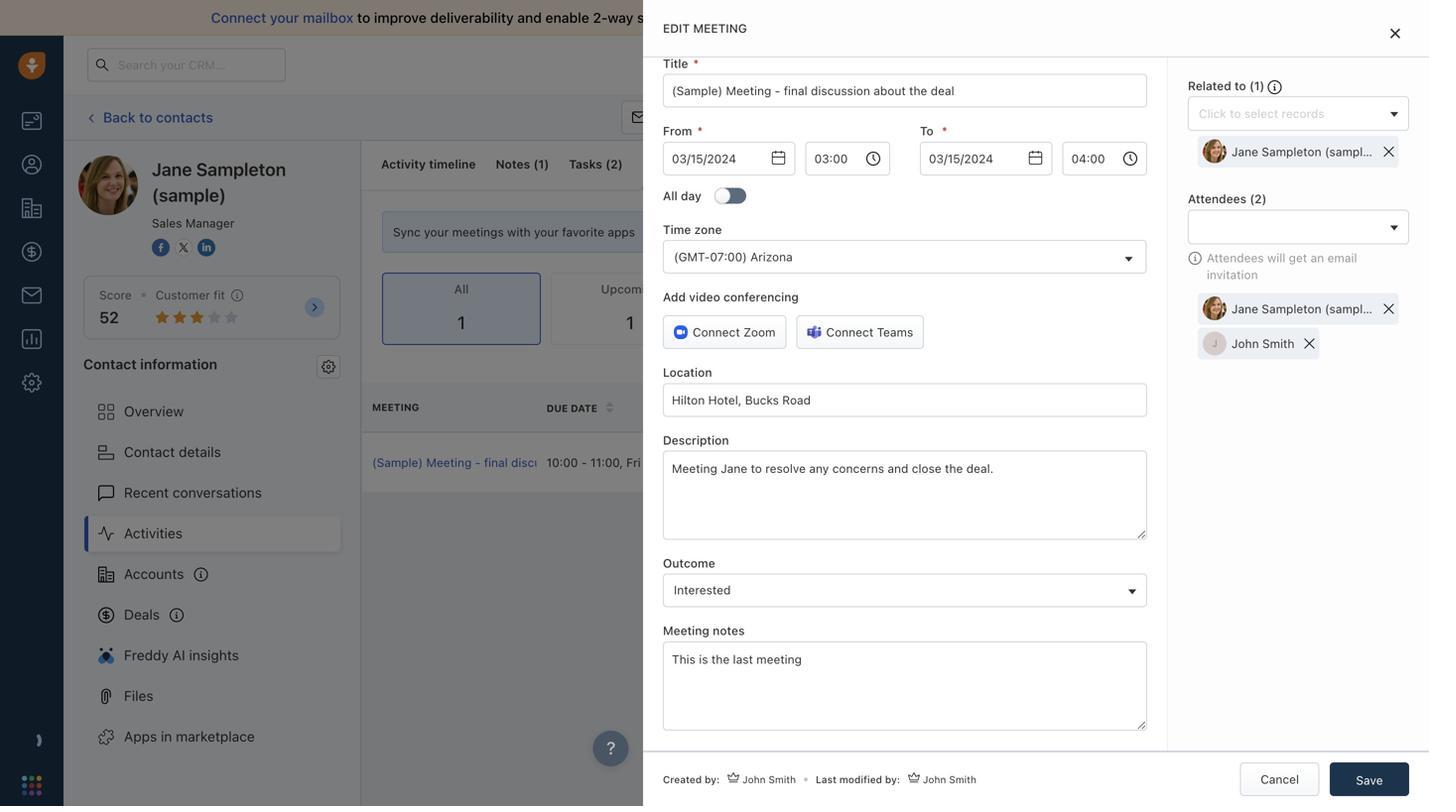 Task type: vqa. For each thing, say whether or not it's contained in the screenshot.
first 'Bot' from the top
no



Task type: locate. For each thing, give the bounding box(es) containing it.
0 vertical spatial all
[[663, 189, 678, 203]]

1 by: from the left
[[705, 775, 720, 786]]

by: right "modified"
[[885, 775, 900, 786]]

meetings ( 1 )
[[643, 157, 716, 171]]

completed up description
[[721, 403, 785, 414]]

meeting
[[693, 21, 747, 35], [1352, 283, 1397, 297]]

1 horizontal spatial your
[[424, 225, 449, 239]]

contact down 52 button
[[83, 356, 137, 372]]

attendees inside attendees will get an email invitation
[[1207, 251, 1264, 265]]

arizona
[[750, 250, 793, 264]]

1 horizontal spatial date
[[788, 403, 814, 414]]

0 horizontal spatial all
[[454, 282, 469, 296]]

sampleton down attendees will get an email invitation
[[1262, 302, 1321, 316]]

)
[[1260, 79, 1265, 93], [544, 157, 549, 171], [618, 157, 623, 171], [711, 157, 716, 171], [1262, 192, 1267, 206]]

0 vertical spatial attendees
[[1188, 192, 1247, 206]]

sampleton up manager
[[196, 159, 286, 180]]

) for notes
[[544, 157, 549, 171]]

15
[[644, 456, 657, 470]]

connect down video
[[693, 326, 740, 340]]

0 vertical spatial 2
[[610, 157, 618, 171]]

1 horizontal spatial by:
[[885, 775, 900, 786]]

meeting left notes
[[663, 624, 709, 638]]

zoom up (gmt-
[[676, 225, 708, 239]]

meeting inside tab panel
[[663, 624, 709, 638]]

2 -- text field from the left
[[920, 142, 1053, 175]]

1 - from the left
[[475, 456, 481, 470]]

in left 21
[[976, 58, 985, 71]]

day
[[681, 189, 701, 203]]

meeting up (sample)
[[372, 402, 419, 413]]

1 vertical spatial contact
[[124, 444, 175, 461]]

0 horizontal spatial zoom
[[676, 225, 708, 239]]

1 right send email image
[[1298, 52, 1304, 64]]

google calendar button
[[1024, 220, 1158, 244]]

0 vertical spatial in
[[976, 58, 985, 71]]

1 horizontal spatial in
[[976, 58, 985, 71]]

add inside button
[[1271, 111, 1293, 124]]

connect right 0
[[826, 326, 874, 340]]

0 vertical spatial teams
[[761, 225, 798, 239]]

None text field
[[805, 142, 890, 175], [1062, 142, 1147, 175], [805, 142, 890, 175], [1062, 142, 1147, 175]]

2 horizontal spatial to
[[1235, 79, 1246, 93]]

teams up location 'text field'
[[877, 326, 913, 340]]

your right with in the top left of the page
[[534, 225, 559, 239]]

to right mailbox
[[357, 9, 370, 26]]

all for all
[[454, 282, 469, 296]]

john smith down location 'text field'
[[895, 456, 958, 470]]

2 horizontal spatial your
[[534, 225, 559, 239]]

0 horizontal spatial teams
[[761, 225, 798, 239]]

office 365 button
[[915, 220, 1016, 244]]

from
[[663, 124, 692, 138]]

completed up 0
[[768, 282, 830, 296]]

score
[[99, 288, 132, 302]]

tasks
[[569, 157, 602, 171]]

zone
[[694, 223, 722, 237]]

2 vertical spatial meeting
[[663, 624, 709, 638]]

jane down connect apps
[[1232, 302, 1258, 316]]

sales activities
[[1117, 111, 1201, 124]]

customer fit
[[156, 288, 225, 302]]

0 vertical spatial email
[[688, 9, 723, 26]]

07:00)
[[710, 250, 747, 264]]

1 vertical spatial 2
[[1255, 192, 1262, 206]]

11:00,
[[590, 456, 623, 470]]

2
[[610, 157, 618, 171], [1255, 192, 1262, 206]]

close image
[[1390, 28, 1400, 39]]

meeting inside tab panel
[[693, 21, 747, 35]]

1 vertical spatial deal
[[631, 456, 655, 470]]

all inside tab panel
[[663, 189, 678, 203]]

( right notes
[[533, 157, 538, 171]]

connect apps button
[[1150, 273, 1288, 307], [1150, 273, 1288, 307]]

add left video
[[663, 290, 686, 304]]

2-
[[593, 9, 608, 26]]

1 vertical spatial attendees
[[1207, 251, 1264, 265]]

1
[[1298, 52, 1304, 64], [1254, 79, 1260, 93], [538, 157, 544, 171], [705, 157, 711, 171], [457, 312, 466, 334], [626, 312, 634, 334]]

-- text field for to
[[920, 142, 1053, 175]]

will
[[1267, 251, 1285, 265]]

0 vertical spatial zoom
[[676, 225, 708, 239]]

tab panel
[[643, 0, 1429, 807]]

to inside tab panel
[[1235, 79, 1246, 93]]

) right notes
[[544, 157, 549, 171]]

1 horizontal spatial zoom
[[743, 326, 776, 340]]

details
[[179, 444, 221, 461]]

email right of
[[688, 9, 723, 26]]

-- text field down the to
[[920, 142, 1053, 175]]

sales left the activities at the right top of page
[[1117, 111, 1147, 124]]

your trial ends in 21 days
[[897, 58, 1028, 71]]

sampleton
[[1262, 145, 1321, 159], [196, 159, 286, 180], [1262, 302, 1321, 316]]

meeting down attendees will get an email invitation
[[1352, 283, 1397, 297]]

2 date from the left
[[788, 403, 814, 414]]

1 horizontal spatial sales
[[1117, 111, 1147, 124]]

google calendar
[[1053, 225, 1147, 239]]

2024
[[688, 456, 717, 470]]

apps
[[124, 729, 157, 745]]

in right apps
[[161, 729, 172, 745]]

-- text field
[[663, 142, 795, 175], [920, 142, 1053, 175]]

zoom down conferencing
[[743, 326, 776, 340]]

contact up recent
[[124, 444, 175, 461]]

2 inside tab panel
[[1255, 192, 1262, 206]]

1 horizontal spatial add
[[1271, 111, 1293, 124]]

2 for attendees ( 2 )
[[1255, 192, 1262, 206]]

(sample) up sales manager
[[152, 185, 226, 206]]

apps right favorite
[[608, 225, 635, 239]]

0 horizontal spatial meeting
[[693, 21, 747, 35]]

0 vertical spatial sales
[[1117, 111, 1147, 124]]

add inside tab panel
[[663, 290, 686, 304]]

10:00
[[546, 456, 578, 470]]

add meeting
[[1326, 283, 1397, 297]]

jane down contacts
[[152, 159, 192, 180]]

jane up attendees ( 2 )
[[1232, 145, 1258, 159]]

recent conversations
[[124, 485, 262, 501]]

contact for contact details
[[124, 444, 175, 461]]

Location text field
[[663, 383, 1147, 417]]

dialog
[[643, 0, 1429, 807]]

connect up the search your crm... text field
[[211, 9, 266, 26]]

deal down 1 "link"
[[1296, 111, 1320, 124]]

0 horizontal spatial -- text field
[[663, 142, 795, 175]]

all left day
[[663, 189, 678, 203]]

deal right the
[[631, 456, 655, 470]]

1 date from the left
[[571, 403, 597, 414]]

1 vertical spatial teams
[[877, 326, 913, 340]]

john smith down connect apps
[[1232, 337, 1295, 351]]

1 horizontal spatial email
[[1327, 251, 1357, 265]]

insights
[[189, 648, 239, 664]]

1 inside tab panel
[[1254, 79, 1260, 93]]

connect
[[211, 9, 266, 26], [1181, 283, 1228, 297], [693, 326, 740, 340], [826, 326, 874, 340]]

( up attendees will get an email invitation
[[1250, 192, 1255, 206]]

google
[[1053, 225, 1093, 239]]

to inside back to contacts link
[[139, 109, 152, 125]]

video
[[689, 290, 720, 304]]

meeting inside 'button'
[[1352, 283, 1397, 297]]

activity
[[901, 157, 944, 171]]

modified
[[839, 775, 882, 786]]

to
[[357, 9, 370, 26], [1235, 79, 1246, 93], [139, 109, 152, 125]]

last modified by:
[[816, 775, 900, 786]]

1 horizontal spatial meeting
[[1352, 283, 1397, 297]]

1 vertical spatial email
[[1327, 251, 1357, 265]]

sales left manager
[[152, 216, 182, 230]]

completed date
[[721, 403, 814, 414]]

connect apps
[[1181, 283, 1259, 297]]

0 horizontal spatial sales
[[152, 216, 182, 230]]

2 vertical spatial to
[[139, 109, 152, 125]]

0 horizontal spatial add
[[663, 290, 686, 304]]

0 horizontal spatial by:
[[705, 775, 720, 786]]

notes
[[496, 157, 530, 171]]

) right meetings
[[711, 157, 716, 171]]

0 vertical spatial meeting
[[693, 21, 747, 35]]

conversations.
[[727, 9, 823, 26]]

notes ( 1 )
[[496, 157, 549, 171]]

calendar
[[1097, 225, 1147, 239]]

completed for completed date
[[721, 403, 785, 414]]

deal inside "link"
[[631, 456, 655, 470]]

email
[[651, 111, 681, 125]]

1 down send email image
[[1254, 79, 1260, 93]]

2 up attendees will get an email invitation
[[1255, 192, 1262, 206]]

john smith
[[1232, 337, 1295, 351], [895, 456, 958, 470], [742, 775, 796, 786], [923, 775, 976, 786]]

0 horizontal spatial your
[[270, 9, 299, 26]]

jane sampleton (sample)
[[1232, 145, 1374, 159], [152, 159, 286, 206], [1232, 302, 1374, 316]]

john right created by:
[[742, 775, 766, 786]]

tasks ( 2 )
[[569, 157, 623, 171]]

all day
[[663, 189, 701, 203]]

-- text field up day
[[663, 142, 795, 175]]

0
[[793, 312, 804, 334]]

connect down invitation
[[1181, 283, 1228, 297]]

email
[[688, 9, 723, 26], [1327, 251, 1357, 265]]

1 vertical spatial completed
[[721, 403, 785, 414]]

0 vertical spatial (sample)
[[1325, 145, 1374, 159]]

1 vertical spatial (sample)
[[152, 185, 226, 206]]

(sample) down click to select records search box
[[1325, 145, 1374, 159]]

1 vertical spatial meeting
[[426, 456, 472, 470]]

2 right tasks
[[610, 157, 618, 171]]

teams up arizona
[[761, 225, 798, 239]]

1 horizontal spatial teams
[[877, 326, 913, 340]]

(sample)
[[1325, 145, 1374, 159], [152, 185, 226, 206], [1325, 302, 1374, 316]]

Start typing your meeting notes... text field
[[663, 642, 1147, 731]]

meeting left final
[[426, 456, 472, 470]]

add down attendees will get an email invitation
[[1326, 283, 1349, 297]]

add
[[1271, 111, 1293, 124], [1326, 283, 1349, 297], [663, 290, 686, 304]]

( right meetings
[[700, 157, 705, 171]]

0 vertical spatial completed
[[768, 282, 830, 296]]

0 horizontal spatial date
[[571, 403, 597, 414]]

0 vertical spatial contact
[[83, 356, 137, 372]]

(sample) down add meeting in the top right of the page
[[1325, 302, 1374, 316]]

1 vertical spatial in
[[161, 729, 172, 745]]

0 horizontal spatial deal
[[631, 456, 655, 470]]

calendly button
[[818, 220, 907, 244]]

jane sampleton (sample) down add deal
[[1232, 145, 1374, 159]]

teams
[[761, 225, 798, 239], [877, 326, 913, 340]]

contact
[[83, 356, 137, 372], [124, 444, 175, 461]]

( right tasks
[[605, 157, 610, 171]]

send email image
[[1243, 59, 1257, 72]]

0 horizontal spatial 2
[[610, 157, 618, 171]]

) for tasks
[[618, 157, 623, 171]]

attendees
[[1188, 192, 1247, 206], [1207, 251, 1264, 265]]

1 -- text field from the left
[[663, 142, 795, 175]]

2 horizontal spatial add
[[1326, 283, 1349, 297]]

add down 1 "link"
[[1271, 111, 1293, 124]]

-
[[475, 456, 481, 470], [581, 456, 587, 470], [721, 456, 726, 470], [726, 456, 732, 470]]

create custom sales activity
[[778, 157, 944, 171]]

2 for tasks ( 2 )
[[610, 157, 618, 171]]

1 vertical spatial meeting
[[1352, 283, 1397, 297]]

1 horizontal spatial meeting
[[426, 456, 472, 470]]

apps down invitation
[[1231, 283, 1259, 297]]

connect your mailbox to improve deliverability and enable 2-way sync of email conversations.
[[211, 9, 823, 26]]

0 vertical spatial meeting
[[372, 402, 419, 413]]

date down 0
[[788, 403, 814, 414]]

1 vertical spatial all
[[454, 282, 469, 296]]

1 horizontal spatial deal
[[1296, 111, 1320, 124]]

3 - from the left
[[721, 456, 726, 470]]

) right tasks
[[618, 157, 623, 171]]

(
[[1249, 79, 1254, 93], [533, 157, 538, 171], [605, 157, 610, 171], [700, 157, 705, 171], [1250, 192, 1255, 206]]

your left mailbox
[[270, 9, 299, 26]]

email right an
[[1327, 251, 1357, 265]]

0 horizontal spatial meeting
[[372, 402, 419, 413]]

connect for connect your mailbox to improve deliverability and enable 2-way sync of email conversations.
[[211, 9, 266, 26]]

add inside 'button'
[[1326, 283, 1349, 297]]

manager
[[185, 216, 234, 230]]

plans
[[1111, 58, 1142, 71]]

to down send email image
[[1235, 79, 1246, 93]]

by: right created
[[705, 775, 720, 786]]

1 horizontal spatial 2
[[1255, 192, 1262, 206]]

0 vertical spatial deal
[[1296, 111, 1320, 124]]

your right sync at the top left
[[424, 225, 449, 239]]

smith
[[1262, 337, 1295, 351], [926, 456, 958, 470], [769, 775, 796, 786], [949, 775, 976, 786]]

sales for sales manager
[[152, 216, 182, 230]]

contact details
[[124, 444, 221, 461]]

connect your mailbox link
[[211, 9, 357, 26]]

1 vertical spatial apps
[[1231, 283, 1259, 297]]

) for meetings
[[711, 157, 716, 171]]

all down meetings
[[454, 282, 469, 296]]

0 horizontal spatial to
[[139, 109, 152, 125]]

tab panel containing edit meeting
[[643, 0, 1429, 807]]

sampleton down add deal
[[1262, 145, 1321, 159]]

0 vertical spatial to
[[357, 9, 370, 26]]

john down location 'text field'
[[895, 456, 923, 470]]

date for completed date
[[788, 403, 814, 414]]

0 horizontal spatial apps
[[608, 225, 635, 239]]

improve
[[374, 9, 427, 26]]

add for add video conferencing
[[663, 290, 686, 304]]

1 horizontal spatial -- text field
[[920, 142, 1053, 175]]

teams button
[[730, 220, 810, 244]]

meeting right of
[[693, 21, 747, 35]]

date right due
[[571, 403, 597, 414]]

overview
[[124, 403, 184, 420]]

1 horizontal spatial all
[[663, 189, 678, 203]]

2 vertical spatial (sample)
[[1325, 302, 1374, 316]]

1 vertical spatial sales
[[152, 216, 182, 230]]

2 horizontal spatial meeting
[[663, 624, 709, 638]]

cancel
[[1261, 773, 1299, 787]]

location
[[663, 366, 712, 380]]

Search your CRM... text field
[[87, 48, 286, 82]]

- inside "link"
[[475, 456, 481, 470]]

to right back
[[139, 109, 152, 125]]

1 horizontal spatial apps
[[1231, 283, 1259, 297]]

1 vertical spatial zoom
[[743, 326, 776, 340]]

0 horizontal spatial in
[[161, 729, 172, 745]]

connect for connect apps
[[1181, 283, 1228, 297]]

1 vertical spatial to
[[1235, 79, 1246, 93]]

add deal
[[1271, 111, 1320, 124]]

connect for connect teams
[[826, 326, 874, 340]]



Task type: describe. For each thing, give the bounding box(es) containing it.
fit
[[213, 288, 225, 302]]

connect for connect zoom
[[693, 326, 740, 340]]

notes
[[713, 624, 745, 638]]

meeting for meeting
[[372, 402, 419, 413]]

attendees for attendees will get an email invitation
[[1207, 251, 1264, 265]]

meetings
[[643, 157, 697, 171]]

1 down upcoming
[[626, 312, 634, 334]]

last
[[816, 775, 837, 786]]

invitation
[[1207, 268, 1258, 282]]

office
[[945, 225, 979, 239]]

your
[[897, 58, 921, 71]]

1 down meetings
[[457, 312, 466, 334]]

information
[[140, 356, 217, 372]]

attendees for attendees ( 2 )
[[1188, 192, 1247, 206]]

john smith right "modified"
[[923, 775, 976, 786]]

jane sampleton (sample) down attendees will get an email invitation
[[1232, 302, 1374, 316]]

0 vertical spatial apps
[[608, 225, 635, 239]]

add for add meeting
[[1326, 283, 1349, 297]]

conferencing
[[724, 290, 799, 304]]

(sample) inside jane sampleton (sample)
[[152, 185, 226, 206]]

52
[[99, 308, 119, 327]]

activity timeline
[[381, 157, 476, 171]]

discussion
[[511, 456, 571, 470]]

cancel button
[[1240, 763, 1320, 797]]

(gmt-
[[674, 250, 710, 264]]

mailbox
[[303, 9, 353, 26]]

freddy ai insights
[[124, 648, 239, 664]]

meeting for edit meeting
[[693, 21, 747, 35]]

freddy
[[124, 648, 169, 664]]

contact for contact information
[[83, 356, 137, 372]]

( for tasks
[[605, 157, 610, 171]]

get
[[1289, 251, 1307, 265]]

contact information
[[83, 356, 217, 372]]

custom
[[821, 157, 864, 171]]

add video conferencing
[[663, 290, 799, 304]]

email inside attendees will get an email invitation
[[1327, 251, 1357, 265]]

completed for completed
[[768, 282, 830, 296]]

(sample) meeting - final discussion about the deal
[[372, 456, 655, 470]]

52 button
[[99, 308, 119, 327]]

meeting for meeting notes
[[663, 624, 709, 638]]

0 horizontal spatial email
[[688, 9, 723, 26]]

your for connect
[[270, 9, 299, 26]]

(sample)
[[372, 456, 423, 470]]

title
[[663, 57, 688, 70]]

back to contacts link
[[83, 102, 214, 133]]

zoom inside tab panel
[[743, 326, 776, 340]]

mng settings image
[[322, 360, 335, 374]]

deals
[[124, 607, 160, 623]]

of
[[671, 9, 685, 26]]

back
[[103, 109, 135, 125]]

( down send email image
[[1249, 79, 1254, 93]]

enable
[[545, 9, 589, 26]]

( for notes
[[533, 157, 538, 171]]

save
[[1356, 774, 1383, 788]]

john down connect apps
[[1232, 337, 1259, 351]]

1 horizontal spatial to
[[357, 9, 370, 26]]

(gmt-07:00) arizona
[[674, 250, 793, 264]]

Click to select records search field
[[1194, 103, 1383, 124]]

meeting notes
[[663, 624, 745, 638]]

due date
[[546, 403, 597, 414]]

) left 1 "link"
[[1260, 79, 1265, 93]]

1 right meetings
[[705, 157, 711, 171]]

1 inside "link"
[[1298, 52, 1304, 64]]

1 right notes
[[538, 157, 544, 171]]

freshworks switcher image
[[22, 776, 42, 796]]

10:00 - 11:00, fri 15 mar, 2024 --
[[546, 456, 732, 470]]

-- text field for from
[[663, 142, 795, 175]]

2 by: from the left
[[885, 775, 900, 786]]

created
[[663, 775, 702, 786]]

2 - from the left
[[581, 456, 587, 470]]

Start typing the details about the meeting... text field
[[663, 451, 1147, 540]]

explore plans link
[[1054, 53, 1153, 76]]

created by:
[[663, 775, 720, 786]]

final
[[484, 456, 508, 470]]

( for meetings
[[700, 157, 705, 171]]

dialog containing edit meeting
[[643, 0, 1429, 807]]

) up attendees will get an email invitation
[[1262, 192, 1267, 206]]

sync your meetings with your favorite apps
[[393, 225, 635, 239]]

date for due date
[[571, 403, 597, 414]]

teams inside tab panel
[[877, 326, 913, 340]]

to
[[920, 124, 934, 138]]

and
[[517, 9, 542, 26]]

zoom button
[[643, 220, 722, 244]]

john right "modified"
[[923, 775, 946, 786]]

your for sync
[[424, 225, 449, 239]]

connect teams
[[826, 326, 913, 340]]

attendees will get an email invitation
[[1207, 251, 1357, 282]]

deal inside add deal button
[[1296, 111, 1320, 124]]

contacts
[[156, 109, 213, 125]]

sales for sales activities
[[1117, 111, 1147, 124]]

edit
[[663, 21, 690, 35]]

timeline
[[429, 157, 476, 171]]

score 52
[[99, 288, 132, 327]]

to for related to ( 1 )
[[1235, 79, 1246, 93]]

time
[[663, 223, 691, 237]]

sales manager
[[152, 216, 234, 230]]

sync
[[393, 225, 421, 239]]

create custom sales activity link
[[756, 157, 944, 171]]

email button
[[621, 101, 692, 134]]

all for all day
[[663, 189, 678, 203]]

connect zoom button
[[663, 316, 786, 350]]

related
[[1188, 79, 1231, 93]]

john smith left the last
[[742, 775, 796, 786]]

1 link
[[1277, 48, 1311, 82]]

office 365
[[945, 225, 1005, 239]]

sales
[[867, 157, 898, 171]]

back to contacts
[[103, 109, 213, 125]]

meeting for add meeting
[[1352, 283, 1397, 297]]

connect zoom
[[693, 326, 776, 340]]

Title text field
[[663, 74, 1147, 108]]

jane inside jane sampleton (sample)
[[152, 159, 192, 180]]

4 - from the left
[[726, 456, 732, 470]]

marketplace
[[176, 729, 255, 745]]

trial
[[924, 58, 944, 71]]

apps in marketplace
[[124, 729, 255, 745]]

meeting inside "link"
[[426, 456, 472, 470]]

conversations
[[173, 485, 262, 501]]

jane sampleton (sample) up manager
[[152, 159, 286, 206]]

(sample) meeting - final discussion about the deal link
[[372, 454, 655, 471]]

connect teams button
[[796, 316, 924, 350]]

accounts
[[124, 566, 184, 583]]

add for add deal
[[1271, 111, 1293, 124]]

due
[[546, 403, 568, 414]]

save button
[[1330, 763, 1409, 797]]

to for back to contacts
[[139, 109, 152, 125]]

activity
[[381, 157, 426, 171]]



